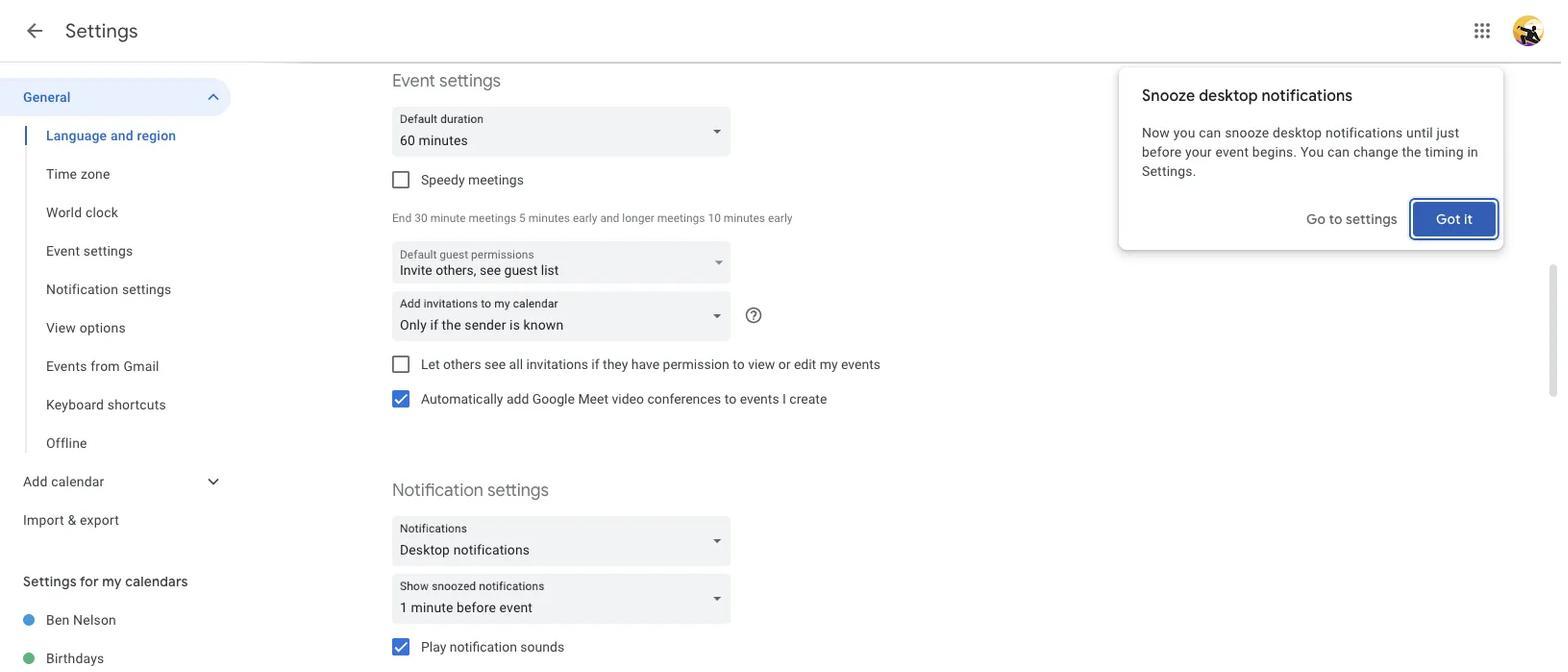 Task type: locate. For each thing, give the bounding box(es) containing it.
notification settings inside tree
[[46, 282, 172, 297]]

events
[[842, 357, 881, 372], [740, 391, 780, 407]]

1 vertical spatial can
[[1328, 144, 1351, 160]]

permissions
[[471, 248, 534, 262]]

meetings
[[468, 172, 524, 188], [469, 212, 517, 225], [658, 212, 705, 225]]

desktop inside heading
[[1199, 87, 1259, 106]]

see
[[480, 263, 501, 278], [485, 357, 506, 372]]

1 horizontal spatial and
[[601, 212, 620, 225]]

event
[[1216, 144, 1249, 160]]

notifications
[[1262, 87, 1353, 106], [1326, 125, 1404, 140]]

can right the you
[[1328, 144, 1351, 160]]

1 horizontal spatial my
[[820, 357, 838, 372]]

and left region
[[111, 128, 134, 143]]

for
[[80, 573, 99, 591]]

export
[[80, 513, 119, 528]]

end
[[392, 212, 412, 225]]

0 horizontal spatial can
[[1200, 125, 1222, 140]]

events left i
[[740, 391, 780, 407]]

guest
[[440, 248, 469, 262], [504, 263, 538, 278]]

you
[[1301, 144, 1325, 160]]

now
[[1143, 125, 1171, 140]]

0 horizontal spatial early
[[573, 212, 598, 225]]

1 horizontal spatial guest
[[504, 263, 538, 278]]

0 horizontal spatial my
[[102, 573, 122, 591]]

1 vertical spatial notification settings
[[392, 480, 549, 502]]

snooze desktop notifications alert dialog
[[1119, 67, 1504, 250]]

automatically add google meet video conferences to events i create
[[421, 391, 827, 407]]

can up your
[[1200, 125, 1222, 140]]

settings.
[[1143, 163, 1197, 179]]

default
[[400, 248, 437, 262]]

time
[[46, 166, 77, 182]]

desktop up snooze
[[1199, 87, 1259, 106]]

to right conferences
[[725, 391, 737, 407]]

0 vertical spatial can
[[1200, 125, 1222, 140]]

settings up 'ben'
[[23, 573, 77, 591]]

notification settings up options
[[46, 282, 172, 297]]

before
[[1143, 144, 1182, 160]]

1 horizontal spatial notification settings
[[392, 480, 549, 502]]

see down "permissions"
[[480, 263, 501, 278]]

0 vertical spatial event
[[392, 70, 436, 92]]

or
[[779, 357, 791, 372]]

desktop
[[1199, 87, 1259, 106], [1273, 125, 1323, 140]]

1 vertical spatial event settings
[[46, 243, 133, 259]]

and
[[111, 128, 134, 143], [601, 212, 620, 225]]

snooze
[[1225, 125, 1270, 140]]

snooze desktop notifications
[[1143, 87, 1353, 106]]

0 horizontal spatial and
[[111, 128, 134, 143]]

invite
[[400, 263, 432, 278]]

settings right go back icon
[[65, 19, 138, 43]]

0 horizontal spatial event
[[46, 243, 80, 259]]

default guest permissions invite others, see guest list
[[400, 248, 559, 278]]

birthdays tree item
[[0, 640, 231, 667]]

event settings
[[392, 70, 501, 92], [46, 243, 133, 259]]

1 minutes from the left
[[529, 212, 570, 225]]

0 horizontal spatial minutes
[[529, 212, 570, 225]]

language and region
[[46, 128, 176, 143]]

1 horizontal spatial event
[[392, 70, 436, 92]]

until
[[1407, 125, 1434, 140]]

0 vertical spatial event settings
[[392, 70, 501, 92]]

None field
[[392, 107, 739, 157], [392, 291, 739, 341], [392, 516, 739, 566], [392, 574, 739, 624], [392, 107, 739, 157], [392, 291, 739, 341], [392, 516, 739, 566], [392, 574, 739, 624]]

0 vertical spatial settings
[[65, 19, 138, 43]]

snooze
[[1143, 87, 1196, 106]]

0 vertical spatial desktop
[[1199, 87, 1259, 106]]

0 horizontal spatial guest
[[440, 248, 469, 262]]

1 horizontal spatial events
[[842, 357, 881, 372]]

settings
[[440, 70, 501, 92], [84, 243, 133, 259], [122, 282, 172, 297], [488, 480, 549, 502]]

events from gmail
[[46, 359, 159, 374]]

play notification sounds
[[421, 640, 565, 655]]

notification down automatically
[[392, 480, 484, 502]]

1 horizontal spatial minutes
[[724, 212, 766, 225]]

0 vertical spatial guest
[[440, 248, 469, 262]]

see inside the default guest permissions invite others, see guest list
[[480, 263, 501, 278]]

see left all
[[485, 357, 506, 372]]

0 vertical spatial notification settings
[[46, 282, 172, 297]]

settings for settings for my calendars
[[23, 573, 77, 591]]

all
[[509, 357, 523, 372]]

group
[[0, 116, 231, 463]]

and left longer
[[601, 212, 620, 225]]

1 vertical spatial notification
[[392, 480, 484, 502]]

world clock
[[46, 205, 118, 220]]

ben nelson tree item
[[0, 601, 231, 640]]

minutes right 10
[[724, 212, 766, 225]]

notification settings down automatically
[[392, 480, 549, 502]]

events
[[46, 359, 87, 374]]

view
[[748, 357, 775, 372]]

meetings up 5
[[468, 172, 524, 188]]

1 vertical spatial settings
[[23, 573, 77, 591]]

10
[[708, 212, 721, 225]]

view
[[46, 320, 76, 336]]

settings
[[65, 19, 138, 43], [23, 573, 77, 591]]

list
[[541, 263, 559, 278]]

ben
[[46, 613, 70, 628]]

notifications up now you can snooze desktop notifications until just before your event begins. you can change the timing in settings.
[[1262, 87, 1353, 106]]

notification settings
[[46, 282, 172, 297], [392, 480, 549, 502]]

0 vertical spatial and
[[111, 128, 134, 143]]

they
[[603, 357, 628, 372]]

minutes right 5
[[529, 212, 570, 225]]

event
[[392, 70, 436, 92], [46, 243, 80, 259]]

tree
[[0, 78, 231, 540]]

to left view
[[733, 357, 745, 372]]

1 horizontal spatial can
[[1328, 144, 1351, 160]]

notifications up change
[[1326, 125, 1404, 140]]

1 vertical spatial guest
[[504, 263, 538, 278]]

1 horizontal spatial event settings
[[392, 70, 501, 92]]

offline
[[46, 436, 87, 451]]

1 early from the left
[[573, 212, 598, 225]]

1 vertical spatial events
[[740, 391, 780, 407]]

early right 10
[[768, 212, 793, 225]]

notification up 'view options'
[[46, 282, 119, 297]]

notification
[[46, 282, 119, 297], [392, 480, 484, 502]]

speedy meetings
[[421, 172, 524, 188]]

1 vertical spatial my
[[102, 573, 122, 591]]

early
[[573, 212, 598, 225], [768, 212, 793, 225]]

let
[[421, 357, 440, 372]]

add
[[23, 474, 48, 490]]

to
[[733, 357, 745, 372], [725, 391, 737, 407]]

0 vertical spatial notifications
[[1262, 87, 1353, 106]]

others,
[[436, 263, 477, 278]]

0 horizontal spatial desktop
[[1199, 87, 1259, 106]]

minutes
[[529, 212, 570, 225], [724, 212, 766, 225]]

calendar
[[51, 474, 104, 490]]

end 30 minute meetings 5 minutes early and longer meetings 10 minutes early
[[392, 212, 793, 225]]

guest up others, on the left top of the page
[[440, 248, 469, 262]]

desktop up the you
[[1273, 125, 1323, 140]]

guest down "permissions"
[[504, 263, 538, 278]]

1 vertical spatial notifications
[[1326, 125, 1404, 140]]

0 vertical spatial notification
[[46, 282, 119, 297]]

early up invite others, see guest list dropdown button
[[573, 212, 598, 225]]

notifications inside heading
[[1262, 87, 1353, 106]]

1 horizontal spatial desktop
[[1273, 125, 1323, 140]]

zone
[[81, 166, 110, 182]]

my right 'edit'
[[820, 357, 838, 372]]

0 horizontal spatial notification
[[46, 282, 119, 297]]

clock
[[85, 205, 118, 220]]

events right 'edit'
[[842, 357, 881, 372]]

invitations
[[527, 357, 588, 372]]

0 vertical spatial events
[[842, 357, 881, 372]]

0 horizontal spatial notification settings
[[46, 282, 172, 297]]

can
[[1200, 125, 1222, 140], [1328, 144, 1351, 160]]

my right for
[[102, 573, 122, 591]]

1 vertical spatial desktop
[[1273, 125, 1323, 140]]

0 vertical spatial see
[[480, 263, 501, 278]]

world
[[46, 205, 82, 220]]

general tree item
[[0, 78, 231, 116]]

0 horizontal spatial event settings
[[46, 243, 133, 259]]

gmail
[[124, 359, 159, 374]]

1 horizontal spatial early
[[768, 212, 793, 225]]

keyboard
[[46, 397, 104, 413]]

snooze desktop notifications heading
[[1143, 85, 1481, 108]]

1 vertical spatial to
[[725, 391, 737, 407]]

let others see all invitations if they have permission to view or edit my events
[[421, 357, 881, 372]]

speedy
[[421, 172, 465, 188]]



Task type: vqa. For each thing, say whether or not it's contained in the screenshot.
Up
no



Task type: describe. For each thing, give the bounding box(es) containing it.
go back image
[[23, 19, 46, 42]]

others
[[443, 357, 481, 372]]

from
[[91, 359, 120, 374]]

settings for my calendars tree
[[0, 601, 231, 667]]

5
[[519, 212, 526, 225]]

longer
[[623, 212, 655, 225]]

ben nelson
[[46, 613, 116, 628]]

birthdays
[[46, 651, 104, 666]]

1 vertical spatial event
[[46, 243, 80, 259]]

import
[[23, 513, 64, 528]]

&
[[68, 513, 76, 528]]

add
[[507, 391, 529, 407]]

language
[[46, 128, 107, 143]]

the
[[1403, 144, 1422, 160]]

meetings left 5
[[469, 212, 517, 225]]

notifications inside now you can snooze desktop notifications until just before your event begins. you can change the timing in settings.
[[1326, 125, 1404, 140]]

settings heading
[[65, 19, 138, 43]]

2 minutes from the left
[[724, 212, 766, 225]]

minute
[[430, 212, 466, 225]]

desktop inside now you can snooze desktop notifications until just before your event begins. you can change the timing in settings.
[[1273, 125, 1323, 140]]

region
[[137, 128, 176, 143]]

1 vertical spatial see
[[485, 357, 506, 372]]

view options
[[46, 320, 126, 336]]

if
[[592, 357, 600, 372]]

timing
[[1426, 144, 1465, 160]]

meetings left 10
[[658, 212, 705, 225]]

notification inside tree
[[46, 282, 119, 297]]

0 vertical spatial to
[[733, 357, 745, 372]]

just
[[1437, 125, 1460, 140]]

automatically
[[421, 391, 503, 407]]

keyboard shortcuts
[[46, 397, 166, 413]]

options
[[80, 320, 126, 336]]

time zone
[[46, 166, 110, 182]]

sounds
[[521, 640, 565, 655]]

invite others, see guest list button
[[392, 242, 731, 289]]

1 vertical spatial and
[[601, 212, 620, 225]]

0 horizontal spatial events
[[740, 391, 780, 407]]

settings for settings
[[65, 19, 138, 43]]

settings for my calendars
[[23, 573, 188, 591]]

general
[[23, 89, 71, 105]]

import & export
[[23, 513, 119, 528]]

your
[[1186, 144, 1213, 160]]

1 horizontal spatial notification
[[392, 480, 484, 502]]

have
[[632, 357, 660, 372]]

nelson
[[73, 613, 116, 628]]

calendars
[[125, 573, 188, 591]]

create
[[790, 391, 827, 407]]

begins.
[[1253, 144, 1298, 160]]

you
[[1174, 125, 1196, 140]]

now you can snooze desktop notifications until just before your event begins. you can change the timing in settings.
[[1143, 125, 1479, 179]]

play
[[421, 640, 447, 655]]

30
[[415, 212, 428, 225]]

edit
[[794, 357, 817, 372]]

shortcuts
[[107, 397, 166, 413]]

2 early from the left
[[768, 212, 793, 225]]

change
[[1354, 144, 1399, 160]]

in
[[1468, 144, 1479, 160]]

i
[[783, 391, 787, 407]]

tree containing general
[[0, 78, 231, 540]]

permission
[[663, 357, 730, 372]]

video
[[612, 391, 644, 407]]

meet
[[578, 391, 609, 407]]

conferences
[[648, 391, 722, 407]]

0 vertical spatial my
[[820, 357, 838, 372]]

google
[[533, 391, 575, 407]]

notification
[[450, 640, 517, 655]]

birthdays link
[[46, 640, 231, 667]]

add calendar
[[23, 474, 104, 490]]

group containing language and region
[[0, 116, 231, 463]]



